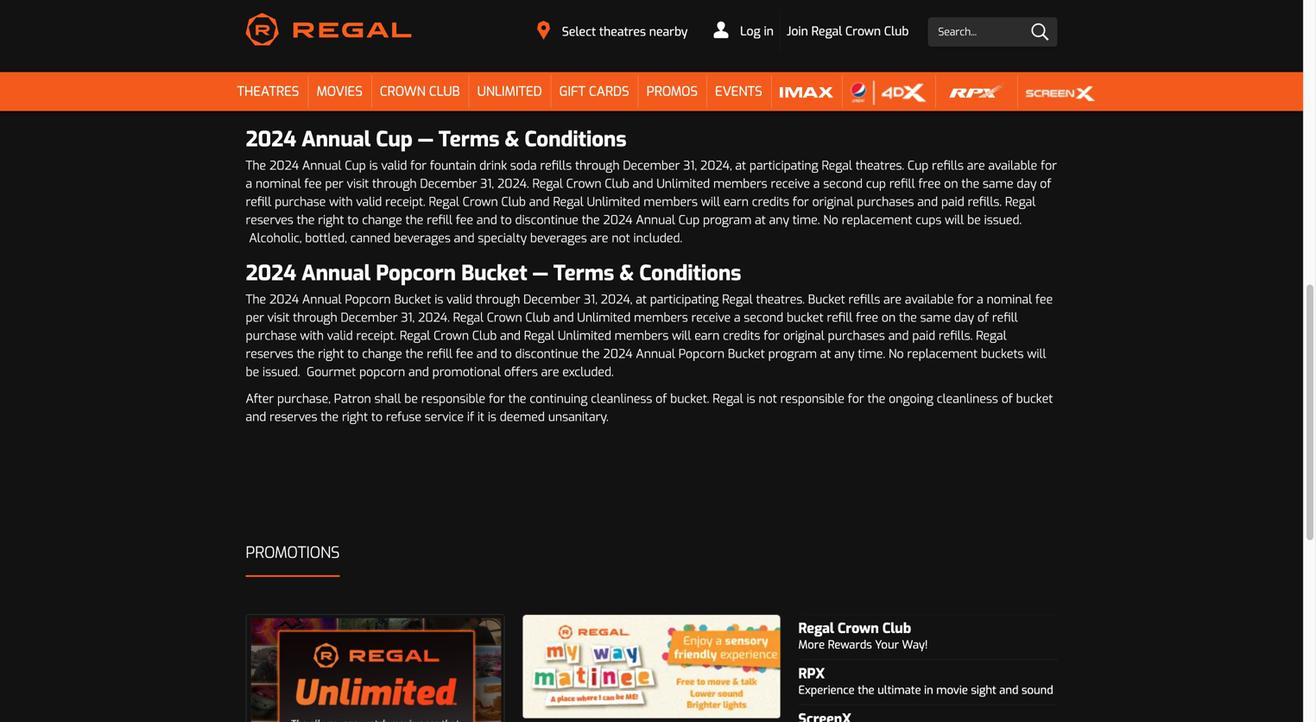 Task type: locate. For each thing, give the bounding box(es) containing it.
receipt.
[[385, 194, 426, 210], [356, 328, 397, 344]]

club
[[885, 23, 910, 39], [429, 83, 460, 100], [605, 176, 630, 192], [502, 194, 526, 210], [526, 310, 550, 326], [473, 328, 497, 344], [883, 620, 912, 638]]

be right cups
[[968, 212, 982, 228]]

screenx image
[[1027, 79, 1096, 105]]

per up after
[[246, 310, 264, 326]]

refill
[[890, 176, 916, 192], [246, 194, 272, 210], [427, 212, 453, 228], [827, 310, 853, 326], [993, 310, 1019, 326], [427, 346, 453, 362]]

receive
[[771, 176, 811, 192], [692, 310, 731, 326]]

through right soda
[[576, 158, 620, 174]]

0 vertical spatial credits
[[752, 194, 790, 210]]

cup
[[867, 176, 887, 192]]

31,
[[684, 158, 697, 174], [481, 176, 494, 192], [584, 292, 598, 308], [401, 310, 415, 326]]

refills. inside '2024 annual cup — terms & conditions the 2024 annual cup is valid for fountain drink soda refills through december 31, 2024, at participating regal theatres. cup refills are available for a nominal fee per visit through december 31, 2024. regal crown club and unlimited members receive a second cup refill free on the same day of refill purchase with valid receipt. regal crown club and regal unlimited members will earn credits for original purchases and paid refills. regal reserves the right to change the refill fee and to discontinue the 2024 annual cup program at any time. no replacement cups will be issued. alcoholic, bottled, canned beverages and specialty beverages are not included.'
[[968, 194, 1002, 210]]

on inside '2024 annual cup — terms & conditions the 2024 annual cup is valid for fountain drink soda refills through december 31, 2024, at participating regal theatres. cup refills are available for a nominal fee per visit through december 31, 2024. regal crown club and unlimited members receive a second cup refill free on the same day of refill purchase with valid receipt. regal crown club and regal unlimited members will earn credits for original purchases and paid refills. regal reserves the right to change the refill fee and to discontinue the 2024 annual cup program at any time. no replacement cups will be issued. alcoholic, bottled, canned beverages and specialty beverages are not included.'
[[945, 176, 959, 192]]

0 vertical spatial 2024,
[[701, 158, 732, 174]]

the
[[246, 158, 266, 174], [246, 292, 266, 308]]

included.
[[634, 230, 683, 246]]

0 horizontal spatial no
[[824, 212, 839, 228]]

be up after
[[246, 364, 259, 380]]

theatres
[[600, 24, 646, 40]]

your
[[876, 638, 900, 653]]

2024, inside 2024 annual popcorn bucket — terms & conditions the 2024 annual popcorn bucket is valid through december 31, 2024, at participating regal theatres. bucket refills are available for a nominal fee per visit through december 31, 2024. regal crown club and unlimited members receive a second bucket refill free on the same day of refill purchase with valid receipt. regal crown club and regal unlimited members will earn credits for original purchases and paid refills. regal reserves the right to change the refill fee and to discontinue the 2024 annual popcorn bucket program at any time. no replacement buckets will be issued.  gourmet popcorn and promotional offers are excluded.
[[601, 292, 633, 308]]

0 horizontal spatial on
[[882, 310, 896, 326]]

to up offers
[[501, 346, 512, 362]]

conditions inside 2024 annual popcorn bucket — terms & conditions the 2024 annual popcorn bucket is valid through december 31, 2024, at participating regal theatres. bucket refills are available for a nominal fee per visit through december 31, 2024. regal crown club and unlimited members receive a second bucket refill free on the same day of refill purchase with valid receipt. regal crown club and regal unlimited members will earn credits for original purchases and paid refills. regal reserves the right to change the refill fee and to discontinue the 2024 annual popcorn bucket program at any time. no replacement buckets will be issued.  gourmet popcorn and promotional offers are excluded.
[[640, 260, 742, 287]]

nominal up buckets
[[987, 292, 1033, 308]]

rpx experience the ultimate in movie sight and sound
[[799, 665, 1054, 698]]

1 vertical spatial purchases
[[828, 328, 886, 344]]

1 horizontal spatial theatres.
[[856, 158, 905, 174]]

paid
[[942, 194, 965, 210], [913, 328, 936, 344]]

issued. up after
[[263, 364, 300, 380]]

be
[[968, 212, 982, 228], [246, 364, 259, 380], [405, 391, 418, 407]]

1 horizontal spatial second
[[824, 176, 863, 192]]

terms
[[439, 126, 500, 153], [554, 260, 615, 287]]

december down "fountain"
[[420, 176, 477, 192]]

through down specialty on the left top of the page
[[476, 292, 521, 308]]

2 change from the top
[[362, 346, 402, 362]]

1 horizontal spatial not
[[759, 391, 778, 407]]

is inside 2024 annual popcorn bucket — terms & conditions the 2024 annual popcorn bucket is valid through december 31, 2024, at participating regal theatres. bucket refills are available for a nominal fee per visit through december 31, 2024. regal crown club and unlimited members receive a second bucket refill free on the same day of refill purchase with valid receipt. regal crown club and regal unlimited members will earn credits for original purchases and paid refills. regal reserves the right to change the refill fee and to discontinue the 2024 annual popcorn bucket program at any time. no replacement buckets will be issued.  gourmet popcorn and promotional offers are excluded.
[[435, 292, 444, 308]]

cup up included.
[[679, 212, 700, 228]]

0 horizontal spatial any
[[770, 212, 790, 228]]

original
[[813, 194, 854, 210], [784, 328, 825, 344]]

change inside '2024 annual cup — terms & conditions the 2024 annual cup is valid for fountain drink soda refills through december 31, 2024, at participating regal theatres. cup refills are available for a nominal fee per visit through december 31, 2024. regal crown club and unlimited members receive a second cup refill free on the same day of refill purchase with valid receipt. regal crown club and regal unlimited members will earn credits for original purchases and paid refills. regal reserves the right to change the refill fee and to discontinue the 2024 annual cup program at any time. no replacement cups will be issued. alcoholic, bottled, canned beverages and specialty beverages are not included.'
[[362, 212, 402, 228]]

bottled,
[[305, 230, 347, 246]]

at
[[736, 158, 747, 174], [755, 212, 766, 228], [636, 292, 647, 308], [821, 346, 832, 362]]

nominal up 'alcoholic,'
[[256, 176, 301, 192]]

2024, down events link
[[701, 158, 732, 174]]

1 vertical spatial with
[[300, 328, 324, 344]]

1 vertical spatial purchase
[[246, 328, 297, 344]]

0 horizontal spatial available
[[906, 292, 955, 308]]

paid up cups
[[942, 194, 965, 210]]

conditions down included.
[[640, 260, 742, 287]]

0 vertical spatial any
[[770, 212, 790, 228]]

members
[[714, 176, 768, 192], [644, 194, 698, 210], [634, 310, 689, 326], [615, 328, 669, 344]]

1 horizontal spatial receive
[[771, 176, 811, 192]]

1 horizontal spatial program
[[769, 346, 817, 362]]

0 vertical spatial bucket
[[787, 310, 824, 326]]

of inside '2024 annual cup — terms & conditions the 2024 annual cup is valid for fountain drink soda refills through december 31, 2024, at participating regal theatres. cup refills are available for a nominal fee per visit through december 31, 2024. regal crown club and unlimited members receive a second cup refill free on the same day of refill purchase with valid receipt. regal crown club and regal unlimited members will earn credits for original purchases and paid refills. regal reserves the right to change the refill fee and to discontinue the 2024 annual cup program at any time. no replacement cups will be issued. alcoholic, bottled, canned beverages and specialty beverages are not included.'
[[1041, 176, 1052, 192]]

0 horizontal spatial responsible
[[421, 391, 486, 407]]

1 horizontal spatial participating
[[750, 158, 819, 174]]

time. inside '2024 annual cup — terms & conditions the 2024 annual cup is valid for fountain drink soda refills through december 31, 2024, at participating regal theatres. cup refills are available for a nominal fee per visit through december 31, 2024. regal crown club and unlimited members receive a second cup refill free on the same day of refill purchase with valid receipt. regal crown club and regal unlimited members will earn credits for original purchases and paid refills. regal reserves the right to change the refill fee and to discontinue the 2024 annual cup program at any time. no replacement cups will be issued. alcoholic, bottled, canned beverages and specialty beverages are not included.'
[[793, 212, 821, 228]]

is
[[370, 158, 378, 174], [435, 292, 444, 308], [747, 391, 756, 407], [488, 409, 497, 425]]

1 vertical spatial discontinue
[[515, 346, 579, 362]]

regal crown club more rewards your way!
[[799, 620, 929, 653]]

the up 'alcoholic,'
[[246, 158, 266, 174]]

to down shall
[[371, 409, 383, 425]]

visit inside 2024 annual popcorn bucket — terms & conditions the 2024 annual popcorn bucket is valid through december 31, 2024, at participating regal theatres. bucket refills are available for a nominal fee per visit through december 31, 2024. regal crown club and unlimited members receive a second bucket refill free on the same day of refill purchase with valid receipt. regal crown club and regal unlimited members will earn credits for original purchases and paid refills. regal reserves the right to change the refill fee and to discontinue the 2024 annual popcorn bucket program at any time. no replacement buckets will be issued.  gourmet popcorn and promotional offers are excluded.
[[268, 310, 290, 326]]

crown inside "link"
[[380, 83, 426, 100]]

valid up "canned"
[[356, 194, 382, 210]]

beverages
[[394, 230, 451, 246], [530, 230, 587, 246]]

bucket.
[[671, 391, 710, 407]]

in
[[764, 23, 774, 39], [925, 683, 934, 698]]

nominal inside 2024 annual popcorn bucket — terms & conditions the 2024 annual popcorn bucket is valid through december 31, 2024, at participating regal theatres. bucket refills are available for a nominal fee per visit through december 31, 2024. regal crown club and unlimited members receive a second bucket refill free on the same day of refill purchase with valid receipt. regal crown club and regal unlimited members will earn credits for original purchases and paid refills. regal reserves the right to change the refill fee and to discontinue the 2024 annual popcorn bucket program at any time. no replacement buckets will be issued.  gourmet popcorn and promotional offers are excluded.
[[987, 292, 1033, 308]]

with up the purchase,
[[300, 328, 324, 344]]

replacement up ongoing
[[908, 346, 978, 362]]

2024.
[[498, 176, 529, 192], [418, 310, 450, 326]]

conditions
[[525, 126, 627, 153], [640, 260, 742, 287]]

to
[[348, 212, 359, 228], [501, 212, 512, 228], [348, 346, 359, 362], [501, 346, 512, 362], [371, 409, 383, 425]]

any
[[770, 212, 790, 228], [835, 346, 855, 362]]

1 horizontal spatial cleanliness
[[937, 391, 999, 407]]

right up patron
[[318, 346, 344, 362]]

0 vertical spatial change
[[362, 212, 402, 228]]

issued.
[[985, 212, 1022, 228], [263, 364, 300, 380]]

2024. up promotional
[[418, 310, 450, 326]]

not
[[612, 230, 631, 246], [759, 391, 778, 407]]

paid inside '2024 annual cup — terms & conditions the 2024 annual cup is valid for fountain drink soda refills through december 31, 2024, at participating regal theatres. cup refills are available for a nominal fee per visit through december 31, 2024. regal crown club and unlimited members receive a second cup refill free on the same day of refill purchase with valid receipt. regal crown club and regal unlimited members will earn credits for original purchases and paid refills. regal reserves the right to change the refill fee and to discontinue the 2024 annual cup program at any time. no replacement cups will be issued. alcoholic, bottled, canned beverages and specialty beverages are not included.'
[[942, 194, 965, 210]]

and down soda
[[530, 194, 550, 210]]

1 vertical spatial program
[[769, 346, 817, 362]]

issued. inside 2024 annual popcorn bucket — terms & conditions the 2024 annual popcorn bucket is valid through december 31, 2024, at participating regal theatres. bucket refills are available for a nominal fee per visit through december 31, 2024. regal crown club and unlimited members receive a second bucket refill free on the same day of refill purchase with valid receipt. regal crown club and regal unlimited members will earn credits for original purchases and paid refills. regal reserves the right to change the refill fee and to discontinue the 2024 annual popcorn bucket program at any time. no replacement buckets will be issued.  gourmet popcorn and promotional offers are excluded.
[[263, 364, 300, 380]]

and right 'sight'
[[1000, 683, 1019, 698]]

0 horizontal spatial in
[[764, 23, 774, 39]]

right up bottled,
[[318, 212, 344, 228]]

2 discontinue from the top
[[515, 346, 579, 362]]

1 horizontal spatial bucket
[[1017, 391, 1054, 407]]

deemed
[[500, 409, 545, 425]]

1 horizontal spatial no
[[889, 346, 904, 362]]

free inside 2024 annual popcorn bucket — terms & conditions the 2024 annual popcorn bucket is valid through december 31, 2024, at participating regal theatres. bucket refills are available for a nominal fee per visit through december 31, 2024. regal crown club and unlimited members receive a second bucket refill free on the same day of refill purchase with valid receipt. regal crown club and regal unlimited members will earn credits for original purchases and paid refills. regal reserves the right to change the refill fee and to discontinue the 2024 annual popcorn bucket program at any time. no replacement buckets will be issued.  gourmet popcorn and promotional offers are excluded.
[[856, 310, 879, 326]]

 image
[[247, 615, 504, 722]]

2024. down soda
[[498, 176, 529, 192]]

receipt. up "canned"
[[385, 194, 426, 210]]

through
[[576, 158, 620, 174], [372, 176, 417, 192], [476, 292, 521, 308], [293, 310, 338, 326]]

gift cards link
[[551, 72, 638, 111]]

after
[[246, 391, 274, 407]]

reserves up after
[[246, 346, 294, 362]]

receive left the cup
[[771, 176, 811, 192]]

1 horizontal spatial nominal
[[987, 292, 1033, 308]]

0 horizontal spatial program
[[703, 212, 752, 228]]

1 horizontal spatial day
[[1017, 176, 1037, 192]]

available inside '2024 annual cup — terms & conditions the 2024 annual cup is valid for fountain drink soda refills through december 31, 2024, at participating regal theatres. cup refills are available for a nominal fee per visit through december 31, 2024. regal crown club and unlimited members receive a second cup refill free on the same day of refill purchase with valid receipt. regal crown club and regal unlimited members will earn credits for original purchases and paid refills. regal reserves the right to change the refill fee and to discontinue the 2024 annual cup program at any time. no replacement cups will be issued. alcoholic, bottled, canned beverages and specialty beverages are not included.'
[[989, 158, 1038, 174]]

valid up promotional
[[447, 292, 473, 308]]

regal
[[812, 23, 843, 39], [822, 158, 853, 174], [533, 176, 563, 192], [429, 194, 460, 210], [553, 194, 584, 210], [1006, 194, 1036, 210], [723, 292, 753, 308], [453, 310, 484, 326], [400, 328, 431, 344], [524, 328, 555, 344], [977, 328, 1007, 344], [713, 391, 744, 407], [799, 620, 835, 638]]

in left movie
[[925, 683, 934, 698]]

0 vertical spatial conditions
[[525, 126, 627, 153]]

a
[[246, 176, 252, 192], [814, 176, 821, 192], [978, 292, 984, 308], [735, 310, 741, 326]]

purchase up 'alcoholic,'
[[275, 194, 326, 210]]

is right it
[[488, 409, 497, 425]]

participating inside 2024 annual popcorn bucket — terms & conditions the 2024 annual popcorn bucket is valid through december 31, 2024, at participating regal theatres. bucket refills are available for a nominal fee per visit through december 31, 2024. regal crown club and unlimited members receive a second bucket refill free on the same day of refill purchase with valid receipt. regal crown club and regal unlimited members will earn credits for original purchases and paid refills. regal reserves the right to change the refill fee and to discontinue the 2024 annual popcorn bucket program at any time. no replacement buckets will be issued.  gourmet popcorn and promotional offers are excluded.
[[650, 292, 719, 308]]

the inside rpx experience the ultimate in movie sight and sound
[[858, 683, 875, 698]]

2 beverages from the left
[[530, 230, 587, 246]]

0 horizontal spatial nominal
[[256, 176, 301, 192]]

1 vertical spatial issued.
[[263, 364, 300, 380]]

refills
[[540, 158, 572, 174], [933, 158, 964, 174], [849, 292, 881, 308]]

1 horizontal spatial visit
[[347, 176, 369, 192]]

replacement
[[842, 212, 913, 228], [908, 346, 978, 362]]

1 vertical spatial &
[[620, 260, 634, 287]]

2 vertical spatial reserves
[[270, 409, 318, 425]]

cup up cups
[[908, 158, 929, 174]]

0 vertical spatial discontinue
[[515, 212, 579, 228]]

cleanliness right ongoing
[[937, 391, 999, 407]]

with
[[329, 194, 353, 210], [300, 328, 324, 344]]

discontinue up specialty on the left top of the page
[[515, 212, 579, 228]]

second inside 2024 annual popcorn bucket — terms & conditions the 2024 annual popcorn bucket is valid through december 31, 2024, at participating regal theatres. bucket refills are available for a nominal fee per visit through december 31, 2024. regal crown club and unlimited members receive a second bucket refill free on the same day of refill purchase with valid receipt. regal crown club and regal unlimited members will earn credits for original purchases and paid refills. regal reserves the right to change the refill fee and to discontinue the 2024 annual popcorn bucket program at any time. no replacement buckets will be issued.  gourmet popcorn and promotional offers are excluded.
[[744, 310, 784, 326]]

& down included.
[[620, 260, 634, 287]]

1 vertical spatial theatres.
[[757, 292, 805, 308]]

program
[[703, 212, 752, 228], [769, 346, 817, 362]]

0 vertical spatial time.
[[793, 212, 821, 228]]

1 vertical spatial second
[[744, 310, 784, 326]]

1 horizontal spatial same
[[983, 176, 1014, 192]]

reserves
[[246, 212, 294, 228], [246, 346, 294, 362], [270, 409, 318, 425]]

0 horizontal spatial paid
[[913, 328, 936, 344]]

through up "canned"
[[372, 176, 417, 192]]

1 horizontal spatial any
[[835, 346, 855, 362]]

not left included.
[[612, 230, 631, 246]]

are
[[968, 158, 986, 174], [591, 230, 609, 246], [884, 292, 902, 308], [542, 364, 560, 380]]

0 horizontal spatial issued.
[[263, 364, 300, 380]]

1 horizontal spatial per
[[325, 176, 344, 192]]

1 horizontal spatial free
[[919, 176, 941, 192]]

refills inside 2024 annual popcorn bucket — terms & conditions the 2024 annual popcorn bucket is valid through december 31, 2024, at participating regal theatres. bucket refills are available for a nominal fee per visit through december 31, 2024. regal crown club and unlimited members receive a second bucket refill free on the same day of refill purchase with valid receipt. regal crown club and regal unlimited members will earn credits for original purchases and paid refills. regal reserves the right to change the refill fee and to discontinue the 2024 annual popcorn bucket program at any time. no replacement buckets will be issued.  gourmet popcorn and promotional offers are excluded.
[[849, 292, 881, 308]]

1 horizontal spatial 2024,
[[701, 158, 732, 174]]

participating down included.
[[650, 292, 719, 308]]

right inside 2024 annual popcorn bucket — terms & conditions the 2024 annual popcorn bucket is valid through december 31, 2024, at participating regal theatres. bucket refills are available for a nominal fee per visit through december 31, 2024. regal crown club and unlimited members receive a second bucket refill free on the same day of refill purchase with valid receipt. regal crown club and regal unlimited members will earn credits for original purchases and paid refills. regal reserves the right to change the refill fee and to discontinue the 2024 annual popcorn bucket program at any time. no replacement buckets will be issued.  gourmet popcorn and promotional offers are excluded.
[[318, 346, 344, 362]]

cup up "canned"
[[345, 158, 366, 174]]

regal inside after purchase, patron shall be responsible for the continuing cleanliness of bucket. regal is not responsible for the ongoing cleanliness of bucket and reserves the right to refuse service if it is deemed unsanitary.
[[713, 391, 744, 407]]

1 horizontal spatial responsible
[[781, 391, 845, 407]]

join regal crown club
[[787, 23, 910, 39]]

on up ongoing
[[882, 310, 896, 326]]

2024,
[[701, 158, 732, 174], [601, 292, 633, 308]]

2 horizontal spatial be
[[968, 212, 982, 228]]

0 vertical spatial paid
[[942, 194, 965, 210]]

0 horizontal spatial be
[[246, 364, 259, 380]]

purchases
[[858, 194, 915, 210], [828, 328, 886, 344]]

visit up "canned"
[[347, 176, 369, 192]]

0 vertical spatial refills.
[[968, 194, 1002, 210]]

1 horizontal spatial beverages
[[530, 230, 587, 246]]

0 horizontal spatial with
[[300, 328, 324, 344]]

with up bottled,
[[329, 194, 353, 210]]

1 horizontal spatial available
[[989, 158, 1038, 174]]

any inside 2024 annual popcorn bucket — terms & conditions the 2024 annual popcorn bucket is valid through december 31, 2024, at participating regal theatres. bucket refills are available for a nominal fee per visit through december 31, 2024. regal crown club and unlimited members receive a second bucket refill free on the same day of refill purchase with valid receipt. regal crown club and regal unlimited members will earn credits for original purchases and paid refills. regal reserves the right to change the refill fee and to discontinue the 2024 annual popcorn bucket program at any time. no replacement buckets will be issued.  gourmet popcorn and promotional offers are excluded.
[[835, 346, 855, 362]]

1 horizontal spatial terms
[[554, 260, 615, 287]]

popcorn
[[376, 260, 456, 287], [345, 292, 391, 308], [679, 346, 725, 362]]

0 horizontal spatial participating
[[650, 292, 719, 308]]

2024, up the excluded.
[[601, 292, 633, 308]]

available
[[989, 158, 1038, 174], [906, 292, 955, 308]]

31, up the excluded.
[[584, 292, 598, 308]]

conditions down gift
[[525, 126, 627, 153]]

beverages right specialty on the left top of the page
[[530, 230, 587, 246]]

discontinue
[[515, 212, 579, 228], [515, 346, 579, 362]]

1 vertical spatial participating
[[650, 292, 719, 308]]

the down 'alcoholic,'
[[246, 292, 266, 308]]

1 vertical spatial change
[[362, 346, 402, 362]]

reserves down the purchase,
[[270, 409, 318, 425]]

to up patron
[[348, 346, 359, 362]]

replacement inside '2024 annual cup — terms & conditions the 2024 annual cup is valid for fountain drink soda refills through december 31, 2024, at participating regal theatres. cup refills are available for a nominal fee per visit through december 31, 2024. regal crown club and unlimited members receive a second cup refill free on the same day of refill purchase with valid receipt. regal crown club and regal unlimited members will earn credits for original purchases and paid refills. regal reserves the right to change the refill fee and to discontinue the 2024 annual cup program at any time. no replacement cups will be issued. alcoholic, bottled, canned beverages and specialty beverages are not included.'
[[842, 212, 913, 228]]

the inside '2024 annual cup — terms & conditions the 2024 annual cup is valid for fountain drink soda refills through december 31, 2024, at participating regal theatres. cup refills are available for a nominal fee per visit through december 31, 2024. regal crown club and unlimited members receive a second cup refill free on the same day of refill purchase with valid receipt. regal crown club and regal unlimited members will earn credits for original purchases and paid refills. regal reserves the right to change the refill fee and to discontinue the 2024 annual cup program at any time. no replacement cups will be issued. alcoholic, bottled, canned beverages and specialty beverages are not included.'
[[246, 158, 266, 174]]

visit down 'alcoholic,'
[[268, 310, 290, 326]]

join
[[787, 23, 809, 39]]

it
[[478, 409, 485, 425]]

is inside '2024 annual cup — terms & conditions the 2024 annual cup is valid for fountain drink soda refills through december 31, 2024, at participating regal theatres. cup refills are available for a nominal fee per visit through december 31, 2024. regal crown club and unlimited members receive a second cup refill free on the same day of refill purchase with valid receipt. regal crown club and regal unlimited members will earn credits for original purchases and paid refills. regal reserves the right to change the refill fee and to discontinue the 2024 annual cup program at any time. no replacement cups will be issued. alcoholic, bottled, canned beverages and specialty beverages are not included.'
[[370, 158, 378, 174]]

0 vertical spatial with
[[329, 194, 353, 210]]

visit
[[347, 176, 369, 192], [268, 310, 290, 326]]

replacement down the cup
[[842, 212, 913, 228]]

crown
[[846, 23, 882, 39], [380, 83, 426, 100], [567, 176, 602, 192], [463, 194, 498, 210], [487, 310, 523, 326], [434, 328, 469, 344], [838, 620, 880, 638]]

& up soda
[[505, 126, 520, 153]]

1 vertical spatial not
[[759, 391, 778, 407]]

reserves inside after purchase, patron shall be responsible for the continuing cleanliness of bucket. regal is not responsible for the ongoing cleanliness of bucket and reserves the right to refuse service if it is deemed unsanitary.
[[270, 409, 318, 425]]

1 vertical spatial available
[[906, 292, 955, 308]]

1 vertical spatial credits
[[723, 328, 761, 344]]

credits
[[752, 194, 790, 210], [723, 328, 761, 344]]

1 vertical spatial be
[[246, 364, 259, 380]]

reserves up 'alcoholic,'
[[246, 212, 294, 228]]

club inside regal crown club more rewards your way!
[[883, 620, 912, 638]]

with inside '2024 annual cup — terms & conditions the 2024 annual cup is valid for fountain drink soda refills through december 31, 2024, at participating regal theatres. cup refills are available for a nominal fee per visit through december 31, 2024. regal crown club and unlimited members receive a second cup refill free on the same day of refill purchase with valid receipt. regal crown club and regal unlimited members will earn credits for original purchases and paid refills. regal reserves the right to change the refill fee and to discontinue the 2024 annual cup program at any time. no replacement cups will be issued. alcoholic, bottled, canned beverages and specialty beverages are not included.'
[[329, 194, 353, 210]]

0 vertical spatial theatres.
[[856, 158, 905, 174]]

1 vertical spatial time.
[[858, 346, 886, 362]]

0 vertical spatial replacement
[[842, 212, 913, 228]]

theatres.
[[856, 158, 905, 174], [757, 292, 805, 308]]

valid left "fountain"
[[382, 158, 407, 174]]

terms inside '2024 annual cup — terms & conditions the 2024 annual cup is valid for fountain drink soda refills through december 31, 2024, at participating regal theatres. cup refills are available for a nominal fee per visit through december 31, 2024. regal crown club and unlimited members receive a second cup refill free on the same day of refill purchase with valid receipt. regal crown club and regal unlimited members will earn credits for original purchases and paid refills. regal reserves the right to change the refill fee and to discontinue the 2024 annual cup program at any time. no replacement cups will be issued. alcoholic, bottled, canned beverages and specialty beverages are not included.'
[[439, 126, 500, 153]]

discontinue up offers
[[515, 346, 579, 362]]

0 vertical spatial receive
[[771, 176, 811, 192]]

per inside 2024 annual popcorn bucket — terms & conditions the 2024 annual popcorn bucket is valid through december 31, 2024, at participating regal theatres. bucket refills are available for a nominal fee per visit through december 31, 2024. regal crown club and unlimited members receive a second bucket refill free on the same day of refill purchase with valid receipt. regal crown club and regal unlimited members will earn credits for original purchases and paid refills. regal reserves the right to change the refill fee and to discontinue the 2024 annual popcorn bucket program at any time. no replacement buckets will be issued.  gourmet popcorn and promotional offers are excluded.
[[246, 310, 264, 326]]

— inside '2024 annual cup — terms & conditions the 2024 annual cup is valid for fountain drink soda refills through december 31, 2024, at participating regal theatres. cup refills are available for a nominal fee per visit through december 31, 2024. regal crown club and unlimited members receive a second cup refill free on the same day of refill purchase with valid receipt. regal crown club and regal unlimited members will earn credits for original purchases and paid refills. regal reserves the right to change the refill fee and to discontinue the 2024 annual cup program at any time. no replacement cups will be issued. alcoholic, bottled, canned beverages and specialty beverages are not included.'
[[418, 126, 434, 153]]

cleanliness
[[591, 391, 653, 407], [937, 391, 999, 407]]

in right log
[[764, 23, 774, 39]]

annual
[[302, 126, 371, 153], [302, 158, 342, 174], [636, 212, 676, 228], [302, 260, 371, 287], [302, 292, 342, 308], [636, 346, 676, 362]]

1 horizontal spatial in
[[925, 683, 934, 698]]

after purchase, patron shall be responsible for the continuing cleanliness of bucket. regal is not responsible for the ongoing cleanliness of bucket and reserves the right to refuse service if it is deemed unsanitary.
[[246, 391, 1054, 425]]

day inside '2024 annual cup — terms & conditions the 2024 annual cup is valid for fountain drink soda refills through december 31, 2024, at participating regal theatres. cup refills are available for a nominal fee per visit through december 31, 2024. regal crown club and unlimited members receive a second cup refill free on the same day of refill purchase with valid receipt. regal crown club and regal unlimited members will earn credits for original purchases and paid refills. regal reserves the right to change the refill fee and to discontinue the 2024 annual cup program at any time. no replacement cups will be issued. alcoholic, bottled, canned beverages and specialty beverages are not included.'
[[1017, 176, 1037, 192]]

0 horizontal spatial per
[[246, 310, 264, 326]]

&
[[505, 126, 520, 153], [620, 260, 634, 287]]

participating inside '2024 annual cup — terms & conditions the 2024 annual cup is valid for fountain drink soda refills through december 31, 2024, at participating regal theatres. cup refills are available for a nominal fee per visit through december 31, 2024. regal crown club and unlimited members receive a second cup refill free on the same day of refill purchase with valid receipt. regal crown club and regal unlimited members will earn credits for original purchases and paid refills. regal reserves the right to change the refill fee and to discontinue the 2024 annual cup program at any time. no replacement cups will be issued. alcoholic, bottled, canned beverages and specialty beverages are not included.'
[[750, 158, 819, 174]]

1 horizontal spatial &
[[620, 260, 634, 287]]

2 cleanliness from the left
[[937, 391, 999, 407]]

1 horizontal spatial issued.
[[985, 212, 1022, 228]]

1 discontinue from the top
[[515, 212, 579, 228]]

1 vertical spatial earn
[[695, 328, 720, 344]]

0 vertical spatial terms
[[439, 126, 500, 153]]

theatres. inside '2024 annual cup — terms & conditions the 2024 annual cup is valid for fountain drink soda refills through december 31, 2024, at participating regal theatres. cup refills are available for a nominal fee per visit through december 31, 2024. regal crown club and unlimited members receive a second cup refill free on the same day of refill purchase with valid receipt. regal crown club and regal unlimited members will earn credits for original purchases and paid refills. regal reserves the right to change the refill fee and to discontinue the 2024 annual cup program at any time. no replacement cups will be issued. alcoholic, bottled, canned beverages and specialty beverages are not included.'
[[856, 158, 905, 174]]

my way matinee image
[[523, 615, 781, 719]]

to up specialty on the left top of the page
[[501, 212, 512, 228]]

be up the refuse
[[405, 391, 418, 407]]

be inside after purchase, patron shall be responsible for the continuing cleanliness of bucket. regal is not responsible for the ongoing cleanliness of bucket and reserves the right to refuse service if it is deemed unsanitary.
[[405, 391, 418, 407]]

nominal inside '2024 annual cup — terms & conditions the 2024 annual cup is valid for fountain drink soda refills through december 31, 2024, at participating regal theatres. cup refills are available for a nominal fee per visit through december 31, 2024. regal crown club and unlimited members receive a second cup refill free on the same day of refill purchase with valid receipt. regal crown club and regal unlimited members will earn credits for original purchases and paid refills. regal reserves the right to change the refill fee and to discontinue the 2024 annual cup program at any time. no replacement cups will be issued. alcoholic, bottled, canned beverages and specialty beverages are not included.'
[[256, 176, 301, 192]]

0 horizontal spatial theatres.
[[757, 292, 805, 308]]

0 vertical spatial —
[[418, 126, 434, 153]]

0 horizontal spatial refills
[[540, 158, 572, 174]]

nominal
[[256, 176, 301, 192], [987, 292, 1033, 308]]

receive inside '2024 annual cup — terms & conditions the 2024 annual cup is valid for fountain drink soda refills through december 31, 2024, at participating regal theatres. cup refills are available for a nominal fee per visit through december 31, 2024. regal crown club and unlimited members receive a second cup refill free on the same day of refill purchase with valid receipt. regal crown club and regal unlimited members will earn credits for original purchases and paid refills. regal reserves the right to change the refill fee and to discontinue the 2024 annual cup program at any time. no replacement cups will be issued. alcoholic, bottled, canned beverages and specialty beverages are not included.'
[[771, 176, 811, 192]]

change up "canned"
[[362, 212, 402, 228]]

receipt. up popcorn
[[356, 328, 397, 344]]

31, down promos
[[684, 158, 697, 174]]

responsible
[[421, 391, 486, 407], [781, 391, 845, 407]]

theatres. inside 2024 annual popcorn bucket — terms & conditions the 2024 annual popcorn bucket is valid through december 31, 2024, at participating regal theatres. bucket refills are available for a nominal fee per visit through december 31, 2024. regal crown club and unlimited members receive a second bucket refill free on the same day of refill purchase with valid receipt. regal crown club and regal unlimited members will earn credits for original purchases and paid refills. regal reserves the right to change the refill fee and to discontinue the 2024 annual popcorn bucket program at any time. no replacement buckets will be issued.  gourmet popcorn and promotional offers are excluded.
[[757, 292, 805, 308]]

1 the from the top
[[246, 158, 266, 174]]

0 vertical spatial reserves
[[246, 212, 294, 228]]

per up bottled,
[[325, 176, 344, 192]]

1 vertical spatial conditions
[[640, 260, 742, 287]]

no
[[824, 212, 839, 228], [889, 346, 904, 362]]

and up promotional
[[477, 346, 498, 362]]

2024
[[246, 126, 296, 153], [270, 158, 299, 174], [604, 212, 633, 228], [246, 260, 296, 287], [270, 292, 299, 308], [604, 346, 633, 362]]

issued. right cups
[[985, 212, 1022, 228]]

0 horizontal spatial bucket
[[787, 310, 824, 326]]

will
[[702, 194, 721, 210], [946, 212, 965, 228], [672, 328, 692, 344], [1028, 346, 1047, 362]]

be inside '2024 annual cup — terms & conditions the 2024 annual cup is valid for fountain drink soda refills through december 31, 2024, at participating regal theatres. cup refills are available for a nominal fee per visit through december 31, 2024. regal crown club and unlimited members receive a second cup refill free on the same day of refill purchase with valid receipt. regal crown club and regal unlimited members will earn credits for original purchases and paid refills. regal reserves the right to change the refill fee and to discontinue the 2024 annual cup program at any time. no replacement cups will be issued. alcoholic, bottled, canned beverages and specialty beverages are not included.'
[[968, 212, 982, 228]]

1 change from the top
[[362, 212, 402, 228]]

1 horizontal spatial refills
[[849, 292, 881, 308]]

map marker icon image
[[538, 21, 550, 40]]

receive up bucket. on the right bottom
[[692, 310, 731, 326]]

earn
[[724, 194, 749, 210], [695, 328, 720, 344]]

theatres
[[237, 83, 299, 100]]

0 vertical spatial available
[[989, 158, 1038, 174]]

to inside after purchase, patron shall be responsible for the continuing cleanliness of bucket. regal is not responsible for the ongoing cleanliness of bucket and reserves the right to refuse service if it is deemed unsanitary.
[[371, 409, 383, 425]]

0 horizontal spatial cleanliness
[[591, 391, 653, 407]]

1 vertical spatial per
[[246, 310, 264, 326]]

time.
[[793, 212, 821, 228], [858, 346, 886, 362]]

1 vertical spatial in
[[925, 683, 934, 698]]

0 vertical spatial not
[[612, 230, 631, 246]]

1 vertical spatial terms
[[554, 260, 615, 287]]

0 vertical spatial no
[[824, 212, 839, 228]]

bucket
[[462, 260, 528, 287], [394, 292, 432, 308], [809, 292, 846, 308], [728, 346, 766, 362]]

0 horizontal spatial —
[[418, 126, 434, 153]]

paid up ongoing
[[913, 328, 936, 344]]

program inside 2024 annual popcorn bucket — terms & conditions the 2024 annual popcorn bucket is valid through december 31, 2024, at participating regal theatres. bucket refills are available for a nominal fee per visit through december 31, 2024. regal crown club and unlimited members receive a second bucket refill free on the same day of refill purchase with valid receipt. regal crown club and regal unlimited members will earn credits for original purchases and paid refills. regal reserves the right to change the refill fee and to discontinue the 2024 annual popcorn bucket program at any time. no replacement buckets will be issued.  gourmet popcorn and promotional offers are excluded.
[[769, 346, 817, 362]]

bucket
[[787, 310, 824, 326], [1017, 391, 1054, 407]]

purchase up after
[[246, 328, 297, 344]]

cup
[[376, 126, 413, 153], [345, 158, 366, 174], [908, 158, 929, 174], [679, 212, 700, 228]]

purchase
[[275, 194, 326, 210], [246, 328, 297, 344]]

change up popcorn
[[362, 346, 402, 362]]

the
[[962, 176, 980, 192], [297, 212, 315, 228], [406, 212, 424, 228], [582, 212, 600, 228], [900, 310, 918, 326], [297, 346, 315, 362], [406, 346, 424, 362], [582, 346, 600, 362], [509, 391, 527, 407], [868, 391, 886, 407], [321, 409, 339, 425], [858, 683, 875, 698]]

available down cups
[[906, 292, 955, 308]]

1 vertical spatial receipt.
[[356, 328, 397, 344]]

participating down imax image
[[750, 158, 819, 174]]

select
[[562, 24, 596, 40]]

beverages right "canned"
[[394, 230, 451, 246]]

available down "rpx - regal premium experience" image on the top
[[989, 158, 1038, 174]]

crown club
[[380, 83, 460, 100]]

2024. inside 2024 annual popcorn bucket — terms & conditions the 2024 annual popcorn bucket is valid through december 31, 2024, at participating regal theatres. bucket refills are available for a nominal fee per visit through december 31, 2024. regal crown club and unlimited members receive a second bucket refill free on the same day of refill purchase with valid receipt. regal crown club and regal unlimited members will earn credits for original purchases and paid refills. regal reserves the right to change the refill fee and to discontinue the 2024 annual popcorn bucket program at any time. no replacement buckets will be issued.  gourmet popcorn and promotional offers are excluded.
[[418, 310, 450, 326]]

on right the cup
[[945, 176, 959, 192]]

reserves inside 2024 annual popcorn bucket — terms & conditions the 2024 annual popcorn bucket is valid through december 31, 2024, at participating regal theatres. bucket refills are available for a nominal fee per visit through december 31, 2024. regal crown club and unlimited members receive a second bucket refill free on the same day of refill purchase with valid receipt. regal crown club and regal unlimited members will earn credits for original purchases and paid refills. regal reserves the right to change the refill fee and to discontinue the 2024 annual popcorn bucket program at any time. no replacement buckets will be issued.  gourmet popcorn and promotional offers are excluded.
[[246, 346, 294, 362]]

is up promotional
[[435, 292, 444, 308]]

1 vertical spatial original
[[784, 328, 825, 344]]

2 the from the top
[[246, 292, 266, 308]]

0 vertical spatial program
[[703, 212, 752, 228]]

and down after
[[246, 409, 266, 425]]

cleanliness down the excluded.
[[591, 391, 653, 407]]

1 horizontal spatial paid
[[942, 194, 965, 210]]

1 vertical spatial no
[[889, 346, 904, 362]]

right down patron
[[342, 409, 368, 425]]

through down bottled,
[[293, 310, 338, 326]]

not right bucket. on the right bottom
[[759, 391, 778, 407]]

0 horizontal spatial time.
[[793, 212, 821, 228]]

0 vertical spatial earn
[[724, 194, 749, 210]]

day
[[1017, 176, 1037, 192], [955, 310, 975, 326]]

day inside 2024 annual popcorn bucket — terms & conditions the 2024 annual popcorn bucket is valid through december 31, 2024, at participating regal theatres. bucket refills are available for a nominal fee per visit through december 31, 2024. regal crown club and unlimited members receive a second bucket refill free on the same day of refill purchase with valid receipt. regal crown club and regal unlimited members will earn credits for original purchases and paid refills. regal reserves the right to change the refill fee and to discontinue the 2024 annual popcorn bucket program at any time. no replacement buckets will be issued.  gourmet popcorn and promotional offers are excluded.
[[955, 310, 975, 326]]

0 horizontal spatial free
[[856, 310, 879, 326]]

is up "canned"
[[370, 158, 378, 174]]

1 vertical spatial replacement
[[908, 346, 978, 362]]



Task type: describe. For each thing, give the bounding box(es) containing it.
2024 annual popcorn bucket — terms & conditions the 2024 annual popcorn bucket is valid through december 31, 2024, at participating regal theatres. bucket refills are available for a nominal fee per visit through december 31, 2024. regal crown club and unlimited members receive a second bucket refill free on the same day of refill purchase with valid receipt. regal crown club and regal unlimited members will earn credits for original purchases and paid refills. regal reserves the right to change the refill fee and to discontinue the 2024 annual popcorn bucket program at any time. no replacement buckets will be issued.  gourmet popcorn and promotional offers are excluded.
[[246, 260, 1054, 380]]

terms inside 2024 annual popcorn bucket — terms & conditions the 2024 annual popcorn bucket is valid through december 31, 2024, at participating regal theatres. bucket refills are available for a nominal fee per visit through december 31, 2024. regal crown club and unlimited members receive a second bucket refill free on the same day of refill purchase with valid receipt. regal crown club and regal unlimited members will earn credits for original purchases and paid refills. regal reserves the right to change the refill fee and to discontinue the 2024 annual popcorn bucket program at any time. no replacement buckets will be issued.  gourmet popcorn and promotional offers are excluded.
[[554, 260, 615, 287]]

receive inside 2024 annual popcorn bucket — terms & conditions the 2024 annual popcorn bucket is valid through december 31, 2024, at participating regal theatres. bucket refills are available for a nominal fee per visit through december 31, 2024. regal crown club and unlimited members receive a second bucket refill free on the same day of refill purchase with valid receipt. regal crown club and regal unlimited members will earn credits for original purchases and paid refills. regal reserves the right to change the refill fee and to discontinue the 2024 annual popcorn bucket program at any time. no replacement buckets will be issued.  gourmet popcorn and promotional offers are excluded.
[[692, 310, 731, 326]]

patron
[[334, 391, 371, 407]]

rpx
[[799, 665, 825, 683]]

unsanitary.
[[548, 409, 609, 425]]

receipt. inside 2024 annual popcorn bucket — terms & conditions the 2024 annual popcorn bucket is valid through december 31, 2024, at participating regal theatres. bucket refills are available for a nominal fee per visit through december 31, 2024. regal crown club and unlimited members receive a second bucket refill free on the same day of refill purchase with valid receipt. regal crown club and regal unlimited members will earn credits for original purchases and paid refills. regal reserves the right to change the refill fee and to discontinue the 2024 annual popcorn bucket program at any time. no replacement buckets will be issued.  gourmet popcorn and promotional offers are excluded.
[[356, 328, 397, 344]]

1 cleanliness from the left
[[591, 391, 653, 407]]

excluded.
[[563, 364, 614, 380]]

right inside '2024 annual cup — terms & conditions the 2024 annual cup is valid for fountain drink soda refills through december 31, 2024, at participating regal theatres. cup refills are available for a nominal fee per visit through december 31, 2024. regal crown club and unlimited members receive a second cup refill free on the same day of refill purchase with valid receipt. regal crown club and regal unlimited members will earn credits for original purchases and paid refills. regal reserves the right to change the refill fee and to discontinue the 2024 annual cup program at any time. no replacement cups will be issued. alcoholic, bottled, canned beverages and specialty beverages are not included.'
[[318, 212, 344, 228]]

regal image
[[246, 13, 412, 45]]

log
[[741, 23, 761, 39]]

unlimited link
[[469, 72, 551, 111]]

log in link
[[708, 10, 781, 53]]

buckets
[[982, 346, 1024, 362]]

original inside '2024 annual cup — terms & conditions the 2024 annual cup is valid for fountain drink soda refills through december 31, 2024, at participating regal theatres. cup refills are available for a nominal fee per visit through december 31, 2024. regal crown club and unlimited members receive a second cup refill free on the same day of refill purchase with valid receipt. regal crown club and regal unlimited members will earn credits for original purchases and paid refills. regal reserves the right to change the refill fee and to discontinue the 2024 annual cup program at any time. no replacement cups will be issued. alcoholic, bottled, canned beverages and specialty beverages are not included.'
[[813, 194, 854, 210]]

& inside '2024 annual cup — terms & conditions the 2024 annual cup is valid for fountain drink soda refills through december 31, 2024, at participating regal theatres. cup refills are available for a nominal fee per visit through december 31, 2024. regal crown club and unlimited members receive a second cup refill free on the same day of refill purchase with valid receipt. regal crown club and regal unlimited members will earn credits for original purchases and paid refills. regal reserves the right to change the refill fee and to discontinue the 2024 annual cup program at any time. no replacement cups will be issued. alcoholic, bottled, canned beverages and specialty beverages are not included.'
[[505, 126, 520, 153]]

not inside after purchase, patron shall be responsible for the continuing cleanliness of bucket. regal is not responsible for the ongoing cleanliness of bucket and reserves the right to refuse service if it is deemed unsanitary.
[[759, 391, 778, 407]]

rpx - regal premium experience image
[[945, 79, 1010, 105]]

continuing
[[530, 391, 588, 407]]

— inside 2024 annual popcorn bucket — terms & conditions the 2024 annual popcorn bucket is valid through december 31, 2024, at participating regal theatres. bucket refills are available for a nominal fee per visit through december 31, 2024. regal crown club and unlimited members receive a second bucket refill free on the same day of refill purchase with valid receipt. regal crown club and regal unlimited members will earn credits for original purchases and paid refills. regal reserves the right to change the refill fee and to discontinue the 2024 annual popcorn bucket program at any time. no replacement buckets will be issued.  gourmet popcorn and promotional offers are excluded.
[[533, 260, 548, 287]]

and up cups
[[918, 194, 939, 210]]

visit inside '2024 annual cup — terms & conditions the 2024 annual cup is valid for fountain drink soda refills through december 31, 2024, at participating regal theatres. cup refills are available for a nominal fee per visit through december 31, 2024. regal crown club and unlimited members receive a second cup refill free on the same day of refill purchase with valid receipt. regal crown club and regal unlimited members will earn credits for original purchases and paid refills. regal reserves the right to change the refill fee and to discontinue the 2024 annual cup program at any time. no replacement cups will be issued. alcoholic, bottled, canned beverages and specialty beverages are not included.'
[[347, 176, 369, 192]]

club inside "link"
[[429, 83, 460, 100]]

more
[[799, 638, 825, 653]]

and up specialty on the left top of the page
[[477, 212, 498, 228]]

earn inside '2024 annual cup — terms & conditions the 2024 annual cup is valid for fountain drink soda refills through december 31, 2024, at participating regal theatres. cup refills are available for a nominal fee per visit through december 31, 2024. regal crown club and unlimited members receive a second cup refill free on the same day of refill purchase with valid receipt. regal crown club and regal unlimited members will earn credits for original purchases and paid refills. regal reserves the right to change the refill fee and to discontinue the 2024 annual cup program at any time. no replacement cups will be issued. alcoholic, bottled, canned beverages and specialty beverages are not included.'
[[724, 194, 749, 210]]

movies link
[[308, 72, 371, 111]]

to up "canned"
[[348, 212, 359, 228]]

right inside after purchase, patron shall be responsible for the continuing cleanliness of bucket. regal is not responsible for the ongoing cleanliness of bucket and reserves the right to refuse service if it is deemed unsanitary.
[[342, 409, 368, 425]]

program inside '2024 annual cup — terms & conditions the 2024 annual cup is valid for fountain drink soda refills through december 31, 2024, at participating regal theatres. cup refills are available for a nominal fee per visit through december 31, 2024. regal crown club and unlimited members receive a second cup refill free on the same day of refill purchase with valid receipt. regal crown club and regal unlimited members will earn credits for original purchases and paid refills. regal reserves the right to change the refill fee and to discontinue the 2024 annual cup program at any time. no replacement cups will be issued. alcoholic, bottled, canned beverages and specialty beverages are not included.'
[[703, 212, 752, 228]]

promotional
[[433, 364, 501, 380]]

any inside '2024 annual cup — terms & conditions the 2024 annual cup is valid for fountain drink soda refills through december 31, 2024, at participating regal theatres. cup refills are available for a nominal fee per visit through december 31, 2024. regal crown club and unlimited members receive a second cup refill free on the same day of refill purchase with valid receipt. regal crown club and regal unlimited members will earn credits for original purchases and paid refills. regal reserves the right to change the refill fee and to discontinue the 2024 annual cup program at any time. no replacement cups will be issued. alcoholic, bottled, canned beverages and specialty beverages are not included.'
[[770, 212, 790, 228]]

on inside 2024 annual popcorn bucket — terms & conditions the 2024 annual popcorn bucket is valid through december 31, 2024, at participating regal theatres. bucket refills are available for a nominal fee per visit through december 31, 2024. regal crown club and unlimited members receive a second bucket refill free on the same day of refill purchase with valid receipt. regal crown club and regal unlimited members will earn credits for original purchases and paid refills. regal reserves the right to change the refill fee and to discontinue the 2024 annual popcorn bucket program at any time. no replacement buckets will be issued.  gourmet popcorn and promotional offers are excluded.
[[882, 310, 896, 326]]

2 responsible from the left
[[781, 391, 845, 407]]

time. inside 2024 annual popcorn bucket — terms & conditions the 2024 annual popcorn bucket is valid through december 31, 2024, at participating regal theatres. bucket refills are available for a nominal fee per visit through december 31, 2024. regal crown club and unlimited members receive a second bucket refill free on the same day of refill purchase with valid receipt. regal crown club and regal unlimited members will earn credits for original purchases and paid refills. regal reserves the right to change the refill fee and to discontinue the 2024 annual popcorn bucket program at any time. no replacement buckets will be issued.  gourmet popcorn and promotional offers are excluded.
[[858, 346, 886, 362]]

ultimate
[[878, 683, 922, 698]]

soda
[[511, 158, 537, 174]]

drink
[[480, 158, 507, 174]]

way!
[[903, 638, 929, 653]]

free inside '2024 annual cup — terms & conditions the 2024 annual cup is valid for fountain drink soda refills through december 31, 2024, at participating regal theatres. cup refills are available for a nominal fee per visit through december 31, 2024. regal crown club and unlimited members receive a second cup refill free on the same day of refill purchase with valid receipt. regal crown club and regal unlimited members will earn credits for original purchases and paid refills. regal reserves the right to change the refill fee and to discontinue the 2024 annual cup program at any time. no replacement cups will be issued. alcoholic, bottled, canned beverages and specialty beverages are not included.'
[[919, 176, 941, 192]]

specialty
[[478, 230, 527, 246]]

with inside 2024 annual popcorn bucket — terms & conditions the 2024 annual popcorn bucket is valid through december 31, 2024, at participating regal theatres. bucket refills are available for a nominal fee per visit through december 31, 2024. regal crown club and unlimited members receive a second bucket refill free on the same day of refill purchase with valid receipt. regal crown club and regal unlimited members will earn credits for original purchases and paid refills. regal reserves the right to change the refill fee and to discontinue the 2024 annual popcorn bucket program at any time. no replacement buckets will be issued.  gourmet popcorn and promotional offers are excluded.
[[300, 328, 324, 344]]

december up included.
[[623, 158, 680, 174]]

regal inside regal crown club more rewards your way!
[[799, 620, 835, 638]]

original inside 2024 annual popcorn bucket — terms & conditions the 2024 annual popcorn bucket is valid through december 31, 2024, at participating regal theatres. bucket refills are available for a nominal fee per visit through december 31, 2024. regal crown club and unlimited members receive a second bucket refill free on the same day of refill purchase with valid receipt. regal crown club and regal unlimited members will earn credits for original purchases and paid refills. regal reserves the right to change the refill fee and to discontinue the 2024 annual popcorn bucket program at any time. no replacement buckets will be issued.  gourmet popcorn and promotional offers are excluded.
[[784, 328, 825, 344]]

0 vertical spatial popcorn
[[376, 260, 456, 287]]

select theatres nearby link
[[526, 16, 699, 46]]

movies
[[317, 83, 363, 100]]

and right popcorn
[[409, 364, 429, 380]]

Search... text field
[[929, 17, 1058, 47]]

2024 annual cup — terms & conditions the 2024 annual cup is valid for fountain drink soda refills through december 31, 2024, at participating regal theatres. cup refills are available for a nominal fee per visit through december 31, 2024. regal crown club and unlimited members receive a second cup refill free on the same day of refill purchase with valid receipt. regal crown club and regal unlimited members will earn credits for original purchases and paid refills. regal reserves the right to change the refill fee and to discontinue the 2024 annual cup program at any time. no replacement cups will be issued. alcoholic, bottled, canned beverages and specialty beverages are not included.
[[246, 126, 1058, 246]]

regal inside join regal crown club link
[[812, 23, 843, 39]]

2024, inside '2024 annual cup — terms & conditions the 2024 annual cup is valid for fountain drink soda refills through december 31, 2024, at participating regal theatres. cup refills are available for a nominal fee per visit through december 31, 2024. regal crown club and unlimited members receive a second cup refill free on the same day of refill purchase with valid receipt. regal crown club and regal unlimited members will earn credits for original purchases and paid refills. regal reserves the right to change the refill fee and to discontinue the 2024 annual cup program at any time. no replacement cups will be issued. alcoholic, bottled, canned beverages and specialty beverages are not included.'
[[701, 158, 732, 174]]

bucket inside 2024 annual popcorn bucket — terms & conditions the 2024 annual popcorn bucket is valid through december 31, 2024, at participating regal theatres. bucket refills are available for a nominal fee per visit through december 31, 2024. regal crown club and unlimited members receive a second bucket refill free on the same day of refill purchase with valid receipt. regal crown club and regal unlimited members will earn credits for original purchases and paid refills. regal reserves the right to change the refill fee and to discontinue the 2024 annual popcorn bucket program at any time. no replacement buckets will be issued.  gourmet popcorn and promotional offers are excluded.
[[787, 310, 824, 326]]

31, down the drink
[[481, 176, 494, 192]]

1 beverages from the left
[[394, 230, 451, 246]]

available inside 2024 annual popcorn bucket — terms & conditions the 2024 annual popcorn bucket is valid through december 31, 2024, at participating regal theatres. bucket refills are available for a nominal fee per visit through december 31, 2024. regal crown club and unlimited members receive a second bucket refill free on the same day of refill purchase with valid receipt. regal crown club and regal unlimited members will earn credits for original purchases and paid refills. regal reserves the right to change the refill fee and to discontinue the 2024 annual popcorn bucket program at any time. no replacement buckets will be issued.  gourmet popcorn and promotional offers are excluded.
[[906, 292, 955, 308]]

of inside 2024 annual popcorn bucket — terms & conditions the 2024 annual popcorn bucket is valid through december 31, 2024, at participating regal theatres. bucket refills are available for a nominal fee per visit through december 31, 2024. regal crown club and unlimited members receive a second bucket refill free on the same day of refill purchase with valid receipt. regal crown club and regal unlimited members will earn credits for original purchases and paid refills. regal reserves the right to change the refill fee and to discontinue the 2024 annual popcorn bucket program at any time. no replacement buckets will be issued.  gourmet popcorn and promotional offers are excluded.
[[978, 310, 990, 326]]

promos link
[[638, 72, 707, 111]]

fountain
[[430, 158, 476, 174]]

cups
[[916, 212, 942, 228]]

sound
[[1022, 683, 1054, 698]]

2 vertical spatial popcorn
[[679, 346, 725, 362]]

be inside 2024 annual popcorn bucket — terms & conditions the 2024 annual popcorn bucket is valid through december 31, 2024, at participating regal theatres. bucket refills are available for a nominal fee per visit through december 31, 2024. regal crown club and unlimited members receive a second bucket refill free on the same day of refill purchase with valid receipt. regal crown club and regal unlimited members will earn credits for original purchases and paid refills. regal reserves the right to change the refill fee and to discontinue the 2024 annual popcorn bucket program at any time. no replacement buckets will be issued.  gourmet popcorn and promotional offers are excluded.
[[246, 364, 259, 380]]

purchase inside 2024 annual popcorn bucket — terms & conditions the 2024 annual popcorn bucket is valid through december 31, 2024, at participating regal theatres. bucket refills are available for a nominal fee per visit through december 31, 2024. regal crown club and unlimited members receive a second bucket refill free on the same day of refill purchase with valid receipt. regal crown club and regal unlimited members will earn credits for original purchases and paid refills. regal reserves the right to change the refill fee and to discontinue the 2024 annual popcorn bucket program at any time. no replacement buckets will be issued.  gourmet popcorn and promotional offers are excluded.
[[246, 328, 297, 344]]

bucket inside after purchase, patron shall be responsible for the continuing cleanliness of bucket. regal is not responsible for the ongoing cleanliness of bucket and reserves the right to refuse service if it is deemed unsanitary.
[[1017, 391, 1054, 407]]

in inside rpx experience the ultimate in movie sight and sound
[[925, 683, 934, 698]]

theatres link
[[229, 72, 308, 111]]

2 horizontal spatial refills
[[933, 158, 964, 174]]

no inside '2024 annual cup — terms & conditions the 2024 annual cup is valid for fountain drink soda refills through december 31, 2024, at participating regal theatres. cup refills are available for a nominal fee per visit through december 31, 2024. regal crown club and unlimited members receive a second cup refill free on the same day of refill purchase with valid receipt. regal crown club and regal unlimited members will earn credits for original purchases and paid refills. regal reserves the right to change the refill fee and to discontinue the 2024 annual cup program at any time. no replacement cups will be issued. alcoholic, bottled, canned beverages and specialty beverages are not included.'
[[824, 212, 839, 228]]

crown club link
[[371, 72, 469, 111]]

nearby
[[650, 24, 688, 40]]

and inside rpx experience the ultimate in movie sight and sound
[[1000, 683, 1019, 698]]

sight
[[972, 683, 997, 698]]

reserves inside '2024 annual cup — terms & conditions the 2024 annual cup is valid for fountain drink soda refills through december 31, 2024, at participating regal theatres. cup refills are available for a nominal fee per visit through december 31, 2024. regal crown club and unlimited members receive a second cup refill free on the same day of refill purchase with valid receipt. regal crown club and regal unlimited members will earn credits for original purchases and paid refills. regal reserves the right to change the refill fee and to discontinue the 2024 annual cup program at any time. no replacement cups will be issued. alcoholic, bottled, canned beverages and specialty beverages are not included.'
[[246, 212, 294, 228]]

the inside 2024 annual popcorn bucket — terms & conditions the 2024 annual popcorn bucket is valid through december 31, 2024, at participating regal theatres. bucket refills are available for a nominal fee per visit through december 31, 2024. regal crown club and unlimited members receive a second bucket refill free on the same day of refill purchase with valid receipt. regal crown club and regal unlimited members will earn credits for original purchases and paid refills. regal reserves the right to change the refill fee and to discontinue the 2024 annual popcorn bucket program at any time. no replacement buckets will be issued.  gourmet popcorn and promotional offers are excluded.
[[246, 292, 266, 308]]

same inside 2024 annual popcorn bucket — terms & conditions the 2024 annual popcorn bucket is valid through december 31, 2024, at participating regal theatres. bucket refills are available for a nominal fee per visit through december 31, 2024. regal crown club and unlimited members receive a second bucket refill free on the same day of refill purchase with valid receipt. regal crown club and regal unlimited members will earn credits for original purchases and paid refills. regal reserves the right to change the refill fee and to discontinue the 2024 annual popcorn bucket program at any time. no replacement buckets will be issued.  gourmet popcorn and promotional offers are excluded.
[[921, 310, 952, 326]]

discontinue inside '2024 annual cup — terms & conditions the 2024 annual cup is valid for fountain drink soda refills through december 31, 2024, at participating regal theatres. cup refills are available for a nominal fee per visit through december 31, 2024. regal crown club and unlimited members receive a second cup refill free on the same day of refill purchase with valid receipt. regal crown club and regal unlimited members will earn credits for original purchases and paid refills. regal reserves the right to change the refill fee and to discontinue the 2024 annual cup program at any time. no replacement cups will be issued. alcoholic, bottled, canned beverages and specialty beverages are not included.'
[[515, 212, 579, 228]]

purchase,
[[277, 391, 331, 407]]

december up offers
[[524, 292, 581, 308]]

and left specialty on the left top of the page
[[454, 230, 475, 246]]

paid inside 2024 annual popcorn bucket — terms & conditions the 2024 annual popcorn bucket is valid through december 31, 2024, at participating regal theatres. bucket refills are available for a nominal fee per visit through december 31, 2024. regal crown club and unlimited members receive a second bucket refill free on the same day of refill purchase with valid receipt. regal crown club and regal unlimited members will earn credits for original purchases and paid refills. regal reserves the right to change the refill fee and to discontinue the 2024 annual popcorn bucket program at any time. no replacement buckets will be issued.  gourmet popcorn and promotional offers are excluded.
[[913, 328, 936, 344]]

shall
[[375, 391, 401, 407]]

is right bucket. on the right bottom
[[747, 391, 756, 407]]

events
[[716, 83, 763, 100]]

same inside '2024 annual cup — terms & conditions the 2024 annual cup is valid for fountain drink soda refills through december 31, 2024, at participating regal theatres. cup refills are available for a nominal fee per visit through december 31, 2024. regal crown club and unlimited members receive a second cup refill free on the same day of refill purchase with valid receipt. regal crown club and regal unlimited members will earn credits for original purchases and paid refills. regal reserves the right to change the refill fee and to discontinue the 2024 annual cup program at any time. no replacement cups will be issued. alcoholic, bottled, canned beverages and specialty beverages are not included.'
[[983, 176, 1014, 192]]

refuse
[[386, 409, 422, 425]]

promotions link
[[246, 535, 340, 577]]

promotions
[[246, 543, 340, 563]]

issued. inside '2024 annual cup — terms & conditions the 2024 annual cup is valid for fountain drink soda refills through december 31, 2024, at participating regal theatres. cup refills are available for a nominal fee per visit through december 31, 2024. regal crown club and unlimited members receive a second cup refill free on the same day of refill purchase with valid receipt. regal crown club and regal unlimited members will earn credits for original purchases and paid refills. regal reserves the right to change the refill fee and to discontinue the 2024 annual cup program at any time. no replacement cups will be issued. alcoholic, bottled, canned beverages and specialty beverages are not included.'
[[985, 212, 1022, 228]]

not inside '2024 annual cup — terms & conditions the 2024 annual cup is valid for fountain drink soda refills through december 31, 2024, at participating regal theatres. cup refills are available for a nominal fee per visit through december 31, 2024. regal crown club and unlimited members receive a second cup refill free on the same day of refill purchase with valid receipt. regal crown club and regal unlimited members will earn credits for original purchases and paid refills. regal reserves the right to change the refill fee and to discontinue the 2024 annual cup program at any time. no replacement cups will be issued. alcoholic, bottled, canned beverages and specialty beverages are not included.'
[[612, 230, 631, 246]]

1 responsible from the left
[[421, 391, 486, 407]]

valid up patron
[[327, 328, 353, 344]]

events link
[[707, 72, 772, 111]]

offers
[[505, 364, 538, 380]]

log in
[[737, 23, 774, 39]]

31, up popcorn
[[401, 310, 415, 326]]

and inside after purchase, patron shall be responsible for the continuing cleanliness of bucket. regal is not responsible for the ongoing cleanliness of bucket and reserves the right to refuse service if it is deemed unsanitary.
[[246, 409, 266, 425]]

and up included.
[[633, 176, 654, 192]]

join regal crown club link
[[781, 10, 916, 52]]

no inside 2024 annual popcorn bucket — terms & conditions the 2024 annual popcorn bucket is valid through december 31, 2024, at participating regal theatres. bucket refills are available for a nominal fee per visit through december 31, 2024. regal crown club and unlimited members receive a second bucket refill free on the same day of refill purchase with valid receipt. regal crown club and regal unlimited members will earn credits for original purchases and paid refills. regal reserves the right to change the refill fee and to discontinue the 2024 annual popcorn bucket program at any time. no replacement buckets will be issued.  gourmet popcorn and promotional offers are excluded.
[[889, 346, 904, 362]]

user icon image
[[714, 21, 729, 38]]

canned
[[351, 230, 391, 246]]

experience
[[799, 683, 855, 698]]

and up the excluded.
[[554, 310, 574, 326]]

second inside '2024 annual cup — terms & conditions the 2024 annual cup is valid for fountain drink soda refills through december 31, 2024, at participating regal theatres. cup refills are available for a nominal fee per visit through december 31, 2024. regal crown club and unlimited members receive a second cup refill free on the same day of refill purchase with valid receipt. regal crown club and regal unlimited members will earn credits for original purchases and paid refills. regal reserves the right to change the refill fee and to discontinue the 2024 annual cup program at any time. no replacement cups will be issued. alcoholic, bottled, canned beverages and specialty beverages are not included.'
[[824, 176, 863, 192]]

service
[[425, 409, 464, 425]]

popcorn
[[360, 364, 405, 380]]

and up ongoing
[[889, 328, 910, 344]]

gift
[[560, 83, 586, 100]]

ongoing
[[889, 391, 934, 407]]

cards
[[589, 83, 630, 100]]

credits inside 2024 annual popcorn bucket — terms & conditions the 2024 annual popcorn bucket is valid through december 31, 2024, at participating regal theatres. bucket refills are available for a nominal fee per visit through december 31, 2024. regal crown club and unlimited members receive a second bucket refill free on the same day of refill purchase with valid receipt. regal crown club and regal unlimited members will earn credits for original purchases and paid refills. regal reserves the right to change the refill fee and to discontinue the 2024 annual popcorn bucket program at any time. no replacement buckets will be issued.  gourmet popcorn and promotional offers are excluded.
[[723, 328, 761, 344]]

refills. inside 2024 annual popcorn bucket — terms & conditions the 2024 annual popcorn bucket is valid through december 31, 2024, at participating regal theatres. bucket refills are available for a nominal fee per visit through december 31, 2024. regal crown club and unlimited members receive a second bucket refill free on the same day of refill purchase with valid receipt. regal crown club and regal unlimited members will earn credits for original purchases and paid refills. regal reserves the right to change the refill fee and to discontinue the 2024 annual popcorn bucket program at any time. no replacement buckets will be issued.  gourmet popcorn and promotional offers are excluded.
[[939, 328, 973, 344]]

gift cards
[[560, 83, 630, 100]]

if
[[467, 409, 474, 425]]

purchase inside '2024 annual cup — terms & conditions the 2024 annual cup is valid for fountain drink soda refills through december 31, 2024, at participating regal theatres. cup refills are available for a nominal fee per visit through december 31, 2024. regal crown club and unlimited members receive a second cup refill free on the same day of refill purchase with valid receipt. regal crown club and regal unlimited members will earn credits for original purchases and paid refills. regal reserves the right to change the refill fee and to discontinue the 2024 annual cup program at any time. no replacement cups will be issued. alcoholic, bottled, canned beverages and specialty beverages are not included.'
[[275, 194, 326, 210]]

purchases inside '2024 annual cup — terms & conditions the 2024 annual cup is valid for fountain drink soda refills through december 31, 2024, at participating regal theatres. cup refills are available for a nominal fee per visit through december 31, 2024. regal crown club and unlimited members receive a second cup refill free on the same day of refill purchase with valid receipt. regal crown club and regal unlimited members will earn credits for original purchases and paid refills. regal reserves the right to change the refill fee and to discontinue the 2024 annual cup program at any time. no replacement cups will be issued. alcoholic, bottled, canned beverages and specialty beverages are not included.'
[[858, 194, 915, 210]]

movie
[[937, 683, 969, 698]]

alcoholic,
[[249, 230, 302, 246]]

conditions inside '2024 annual cup — terms & conditions the 2024 annual cup is valid for fountain drink soda refills through december 31, 2024, at participating regal theatres. cup refills are available for a nominal fee per visit through december 31, 2024. regal crown club and unlimited members receive a second cup refill free on the same day of refill purchase with valid receipt. regal crown club and regal unlimited members will earn credits for original purchases and paid refills. regal reserves the right to change the refill fee and to discontinue the 2024 annual cup program at any time. no replacement cups will be issued. alcoholic, bottled, canned beverages and specialty beverages are not included.'
[[525, 126, 627, 153]]

imax image
[[780, 79, 834, 105]]

& inside 2024 annual popcorn bucket — terms & conditions the 2024 annual popcorn bucket is valid through december 31, 2024, at participating regal theatres. bucket refills are available for a nominal fee per visit through december 31, 2024. regal crown club and unlimited members receive a second bucket refill free on the same day of refill purchase with valid receipt. regal crown club and regal unlimited members will earn credits for original purchases and paid refills. regal reserves the right to change the refill fee and to discontinue the 2024 annual popcorn bucket program at any time. no replacement buckets will be issued.  gourmet popcorn and promotional offers are excluded.
[[620, 260, 634, 287]]

and up offers
[[500, 328, 521, 344]]

earn inside 2024 annual popcorn bucket — terms & conditions the 2024 annual popcorn bucket is valid through december 31, 2024, at participating regal theatres. bucket refills are available for a nominal fee per visit through december 31, 2024. regal crown club and unlimited members receive a second bucket refill free on the same day of refill purchase with valid receipt. regal crown club and regal unlimited members will earn credits for original purchases and paid refills. regal reserves the right to change the refill fee and to discontinue the 2024 annual popcorn bucket program at any time. no replacement buckets will be issued.  gourmet popcorn and promotional offers are excluded.
[[695, 328, 720, 344]]

rewards
[[828, 638, 873, 653]]

credits inside '2024 annual cup — terms & conditions the 2024 annual cup is valid for fountain drink soda refills through december 31, 2024, at participating regal theatres. cup refills are available for a nominal fee per visit through december 31, 2024. regal crown club and unlimited members receive a second cup refill free on the same day of refill purchase with valid receipt. regal crown club and regal unlimited members will earn credits for original purchases and paid refills. regal reserves the right to change the refill fee and to discontinue the 2024 annual cup program at any time. no replacement cups will be issued. alcoholic, bottled, canned beverages and specialty beverages are not included.'
[[752, 194, 790, 210]]

1 vertical spatial popcorn
[[345, 292, 391, 308]]

receipt. inside '2024 annual cup — terms & conditions the 2024 annual cup is valid for fountain drink soda refills through december 31, 2024, at participating regal theatres. cup refills are available for a nominal fee per visit through december 31, 2024. regal crown club and unlimited members receive a second cup refill free on the same day of refill purchase with valid receipt. regal crown club and regal unlimited members will earn credits for original purchases and paid refills. regal reserves the right to change the refill fee and to discontinue the 2024 annual cup program at any time. no replacement cups will be issued. alcoholic, bottled, canned beverages and specialty beverages are not included.'
[[385, 194, 426, 210]]

2024. inside '2024 annual cup — terms & conditions the 2024 annual cup is valid for fountain drink soda refills through december 31, 2024, at participating regal theatres. cup refills are available for a nominal fee per visit through december 31, 2024. regal crown club and unlimited members receive a second cup refill free on the same day of refill purchase with valid receipt. regal crown club and regal unlimited members will earn credits for original purchases and paid refills. regal reserves the right to change the refill fee and to discontinue the 2024 annual cup program at any time. no replacement cups will be issued. alcoholic, bottled, canned beverages and specialty beverages are not included.'
[[498, 176, 529, 192]]

pepsi 4dx logo image
[[851, 79, 927, 105]]

cup down the crown club at top left
[[376, 126, 413, 153]]

0 vertical spatial in
[[764, 23, 774, 39]]

change inside 2024 annual popcorn bucket — terms & conditions the 2024 annual popcorn bucket is valid through december 31, 2024, at participating regal theatres. bucket refills are available for a nominal fee per visit through december 31, 2024. regal crown club and unlimited members receive a second bucket refill free on the same day of refill purchase with valid receipt. regal crown club and regal unlimited members will earn credits for original purchases and paid refills. regal reserves the right to change the refill fee and to discontinue the 2024 annual popcorn bucket program at any time. no replacement buckets will be issued.  gourmet popcorn and promotional offers are excluded.
[[362, 346, 402, 362]]

replacement inside 2024 annual popcorn bucket — terms & conditions the 2024 annual popcorn bucket is valid through december 31, 2024, at participating regal theatres. bucket refills are available for a nominal fee per visit through december 31, 2024. regal crown club and unlimited members receive a second bucket refill free on the same day of refill purchase with valid receipt. regal crown club and regal unlimited members will earn credits for original purchases and paid refills. regal reserves the right to change the refill fee and to discontinue the 2024 annual popcorn bucket program at any time. no replacement buckets will be issued.  gourmet popcorn and promotional offers are excluded.
[[908, 346, 978, 362]]

december up popcorn
[[341, 310, 398, 326]]

purchases inside 2024 annual popcorn bucket — terms & conditions the 2024 annual popcorn bucket is valid through december 31, 2024, at participating regal theatres. bucket refills are available for a nominal fee per visit through december 31, 2024. regal crown club and unlimited members receive a second bucket refill free on the same day of refill purchase with valid receipt. regal crown club and regal unlimited members will earn credits for original purchases and paid refills. regal reserves the right to change the refill fee and to discontinue the 2024 annual popcorn bucket program at any time. no replacement buckets will be issued.  gourmet popcorn and promotional offers are excluded.
[[828, 328, 886, 344]]

crown inside regal crown club more rewards your way!
[[838, 620, 880, 638]]

select theatres nearby
[[562, 24, 688, 40]]

promos
[[647, 83, 698, 100]]

discontinue inside 2024 annual popcorn bucket — terms & conditions the 2024 annual popcorn bucket is valid through december 31, 2024, at participating regal theatres. bucket refills are available for a nominal fee per visit through december 31, 2024. regal crown club and unlimited members receive a second bucket refill free on the same day of refill purchase with valid receipt. regal crown club and regal unlimited members will earn credits for original purchases and paid refills. regal reserves the right to change the refill fee and to discontinue the 2024 annual popcorn bucket program at any time. no replacement buckets will be issued.  gourmet popcorn and promotional offers are excluded.
[[515, 346, 579, 362]]

per inside '2024 annual cup — terms & conditions the 2024 annual cup is valid for fountain drink soda refills through december 31, 2024, at participating regal theatres. cup refills are available for a nominal fee per visit through december 31, 2024. regal crown club and unlimited members receive a second cup refill free on the same day of refill purchase with valid receipt. regal crown club and regal unlimited members will earn credits for original purchases and paid refills. regal reserves the right to change the refill fee and to discontinue the 2024 annual cup program at any time. no replacement cups will be issued. alcoholic, bottled, canned beverages and specialty beverages are not included.'
[[325, 176, 344, 192]]



Task type: vqa. For each thing, say whether or not it's contained in the screenshot.
RPX Movies image at the right
no



